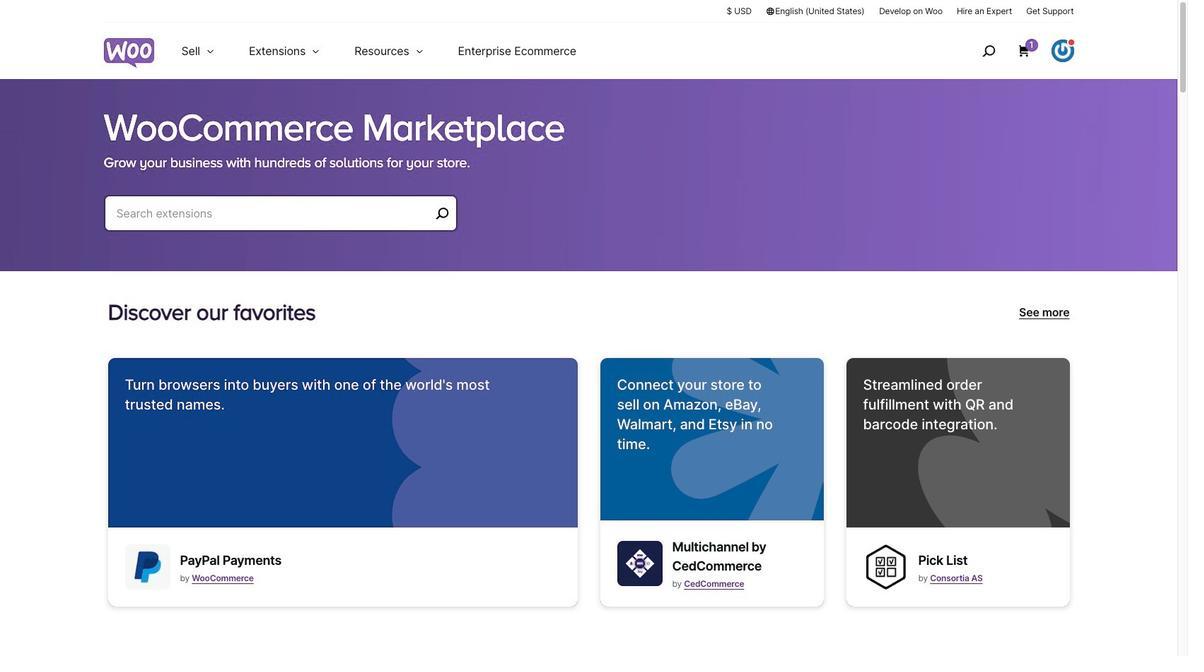 Task type: describe. For each thing, give the bounding box(es) containing it.
open account menu image
[[1051, 40, 1074, 62]]

Search extensions search field
[[116, 204, 430, 223]]

service navigation menu element
[[951, 28, 1074, 74]]



Task type: locate. For each thing, give the bounding box(es) containing it.
search image
[[977, 40, 1000, 62]]

None search field
[[104, 195, 457, 249]]



Task type: vqa. For each thing, say whether or not it's contained in the screenshot.
the Service navigation menu ELEMENT
yes



